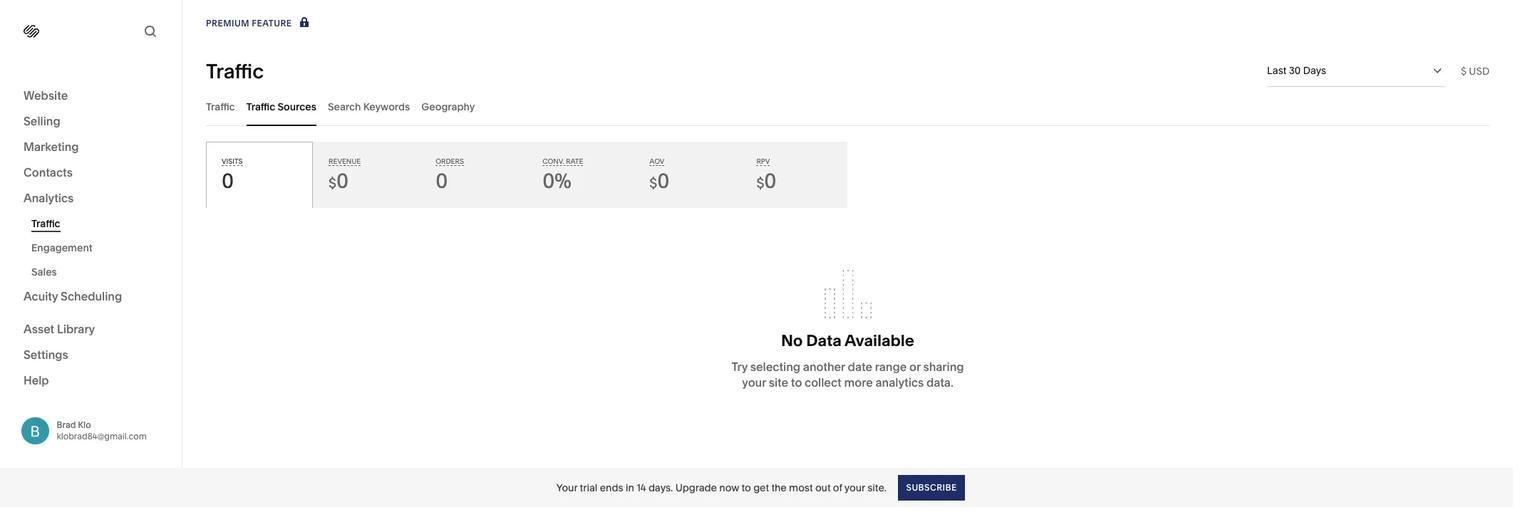 Task type: describe. For each thing, give the bounding box(es) containing it.
premium
[[206, 18, 249, 29]]

website
[[24, 88, 68, 103]]

1 vertical spatial your
[[845, 482, 865, 494]]

last
[[1267, 64, 1287, 77]]

$ 0 for aov
[[650, 169, 670, 193]]

contacts
[[24, 165, 73, 180]]

feature
[[252, 18, 292, 29]]

trial
[[580, 482, 598, 494]]

try selecting another date range or sharing your site to collect more analytics data.
[[732, 360, 964, 390]]

contacts link
[[24, 165, 158, 182]]

library
[[57, 322, 95, 336]]

collect
[[805, 376, 842, 390]]

klo
[[78, 420, 91, 430]]

help link
[[24, 373, 49, 388]]

data.
[[927, 376, 954, 390]]

$ for aov
[[650, 175, 657, 192]]

last 30 days button
[[1267, 55, 1446, 86]]

website link
[[24, 88, 158, 105]]

site
[[769, 376, 789, 390]]

sales link
[[31, 260, 166, 284]]

available
[[845, 332, 915, 351]]

asset
[[24, 322, 54, 336]]

subscribe
[[906, 482, 957, 493]]

help
[[24, 373, 49, 387]]

upgrade
[[676, 482, 717, 494]]

conv.
[[543, 158, 564, 165]]

more
[[844, 376, 873, 390]]

search keywords button
[[328, 87, 410, 126]]

rpv
[[757, 158, 770, 165]]

14
[[637, 482, 646, 494]]

sales
[[31, 266, 57, 279]]

klobrad84@gmail.com
[[57, 431, 147, 442]]

try
[[732, 360, 748, 374]]

0 inside orders 0
[[436, 169, 448, 193]]

traffic up visits
[[206, 100, 235, 113]]

conv. rate 0%
[[543, 158, 583, 193]]

$ usd
[[1461, 65, 1490, 77]]

engagement link
[[31, 236, 166, 260]]

marketing link
[[24, 139, 158, 156]]

analytics link
[[24, 190, 158, 207]]

sharing
[[924, 360, 964, 374]]

visits 0
[[222, 158, 243, 193]]

subscribe button
[[898, 475, 965, 501]]

scheduling
[[61, 289, 122, 304]]

acuity
[[24, 289, 58, 304]]

visits
[[222, 158, 243, 165]]

usd
[[1469, 65, 1490, 77]]

asset library link
[[24, 321, 158, 338]]

keywords
[[363, 100, 410, 113]]

traffic sources button
[[246, 87, 316, 126]]

get
[[754, 482, 769, 494]]

another
[[803, 360, 845, 374]]

your
[[557, 482, 578, 494]]

$ left usd
[[1461, 65, 1467, 77]]

selling link
[[24, 113, 158, 130]]

0 horizontal spatial to
[[742, 482, 751, 494]]

0 for revenue
[[336, 169, 349, 193]]

$ 0 for revenue
[[329, 169, 349, 193]]

selling
[[24, 114, 60, 128]]

or
[[910, 360, 921, 374]]

aov
[[650, 158, 665, 165]]



Task type: vqa. For each thing, say whether or not it's contained in the screenshot.


Task type: locate. For each thing, give the bounding box(es) containing it.
brad
[[57, 420, 76, 430]]

0 down "aov"
[[657, 169, 670, 193]]

last 30 days
[[1267, 64, 1327, 77]]

range
[[875, 360, 907, 374]]

0 horizontal spatial your
[[742, 376, 766, 390]]

acuity scheduling link
[[24, 289, 158, 306]]

0 horizontal spatial $ 0
[[329, 169, 349, 193]]

tab list
[[206, 87, 1490, 126]]

tab list containing traffic
[[206, 87, 1490, 126]]

0 for rpv
[[764, 169, 777, 193]]

traffic sources
[[246, 100, 316, 113]]

search keywords
[[328, 100, 410, 113]]

premium feature button
[[206, 16, 312, 31]]

0 inside visits 0
[[222, 169, 234, 193]]

out
[[816, 482, 831, 494]]

your trial ends in 14 days. upgrade now to get the most out of your site.
[[557, 482, 887, 494]]

to right site
[[791, 376, 802, 390]]

analytics
[[24, 191, 74, 205]]

your right "of"
[[845, 482, 865, 494]]

2 $ 0 from the left
[[650, 169, 670, 193]]

0
[[222, 169, 234, 193], [336, 169, 349, 193], [436, 169, 448, 193], [657, 169, 670, 193], [764, 169, 777, 193]]

geography button
[[422, 87, 475, 126]]

revenue
[[329, 158, 361, 165]]

your down try at the left of page
[[742, 376, 766, 390]]

engagement
[[31, 242, 92, 255]]

30
[[1289, 64, 1301, 77]]

no data available
[[781, 332, 915, 351]]

5 0 from the left
[[764, 169, 777, 193]]

0 down revenue
[[336, 169, 349, 193]]

most
[[789, 482, 813, 494]]

$ down revenue
[[329, 175, 336, 192]]

1 horizontal spatial $ 0
[[650, 169, 670, 193]]

$ 0 down rpv
[[757, 169, 777, 193]]

your
[[742, 376, 766, 390], [845, 482, 865, 494]]

the
[[772, 482, 787, 494]]

$ for rpv
[[757, 175, 764, 192]]

$ 0 for rpv
[[757, 169, 777, 193]]

0 for aov
[[657, 169, 670, 193]]

1 0 from the left
[[222, 169, 234, 193]]

analytics
[[876, 376, 924, 390]]

traffic inside button
[[246, 100, 275, 113]]

now
[[720, 482, 739, 494]]

traffic left sources
[[246, 100, 275, 113]]

$ 0
[[329, 169, 349, 193], [650, 169, 670, 193], [757, 169, 777, 193]]

traffic up traffic button
[[206, 59, 264, 83]]

0 vertical spatial to
[[791, 376, 802, 390]]

asset library
[[24, 322, 95, 336]]

settings link
[[24, 347, 158, 364]]

0 down rpv
[[764, 169, 777, 193]]

0 down visits
[[222, 169, 234, 193]]

days
[[1304, 64, 1327, 77]]

data
[[807, 332, 842, 351]]

1 vertical spatial to
[[742, 482, 751, 494]]

4 0 from the left
[[657, 169, 670, 193]]

3 $ 0 from the left
[[757, 169, 777, 193]]

1 $ 0 from the left
[[329, 169, 349, 193]]

orders
[[436, 158, 464, 165]]

0 vertical spatial your
[[742, 376, 766, 390]]

traffic down analytics
[[31, 217, 60, 230]]

selecting
[[751, 360, 801, 374]]

marketing
[[24, 140, 79, 154]]

rate
[[566, 158, 583, 165]]

$ down "aov"
[[650, 175, 657, 192]]

2 0 from the left
[[336, 169, 349, 193]]

geography
[[422, 100, 475, 113]]

acuity scheduling
[[24, 289, 122, 304]]

settings
[[24, 348, 68, 362]]

traffic button
[[206, 87, 235, 126]]

premium feature
[[206, 18, 292, 29]]

ends
[[600, 482, 624, 494]]

$ for revenue
[[329, 175, 336, 192]]

brad klo klobrad84@gmail.com
[[57, 420, 147, 442]]

0%
[[543, 169, 572, 193]]

no
[[781, 332, 803, 351]]

$ down rpv
[[757, 175, 764, 192]]

days.
[[649, 482, 673, 494]]

0 down orders
[[436, 169, 448, 193]]

1 horizontal spatial your
[[845, 482, 865, 494]]

$ 0 down "aov"
[[650, 169, 670, 193]]

date
[[848, 360, 873, 374]]

to inside try selecting another date range or sharing your site to collect more analytics data.
[[791, 376, 802, 390]]

sources
[[278, 100, 316, 113]]

traffic
[[206, 59, 264, 83], [206, 100, 235, 113], [246, 100, 275, 113], [31, 217, 60, 230]]

to
[[791, 376, 802, 390], [742, 482, 751, 494]]

in
[[626, 482, 634, 494]]

to left get
[[742, 482, 751, 494]]

$ 0 down revenue
[[329, 169, 349, 193]]

of
[[833, 482, 843, 494]]

3 0 from the left
[[436, 169, 448, 193]]

orders 0
[[436, 158, 464, 193]]

search
[[328, 100, 361, 113]]

traffic link
[[31, 212, 166, 236]]

2 horizontal spatial $ 0
[[757, 169, 777, 193]]

1 horizontal spatial to
[[791, 376, 802, 390]]

your inside try selecting another date range or sharing your site to collect more analytics data.
[[742, 376, 766, 390]]

site.
[[868, 482, 887, 494]]



